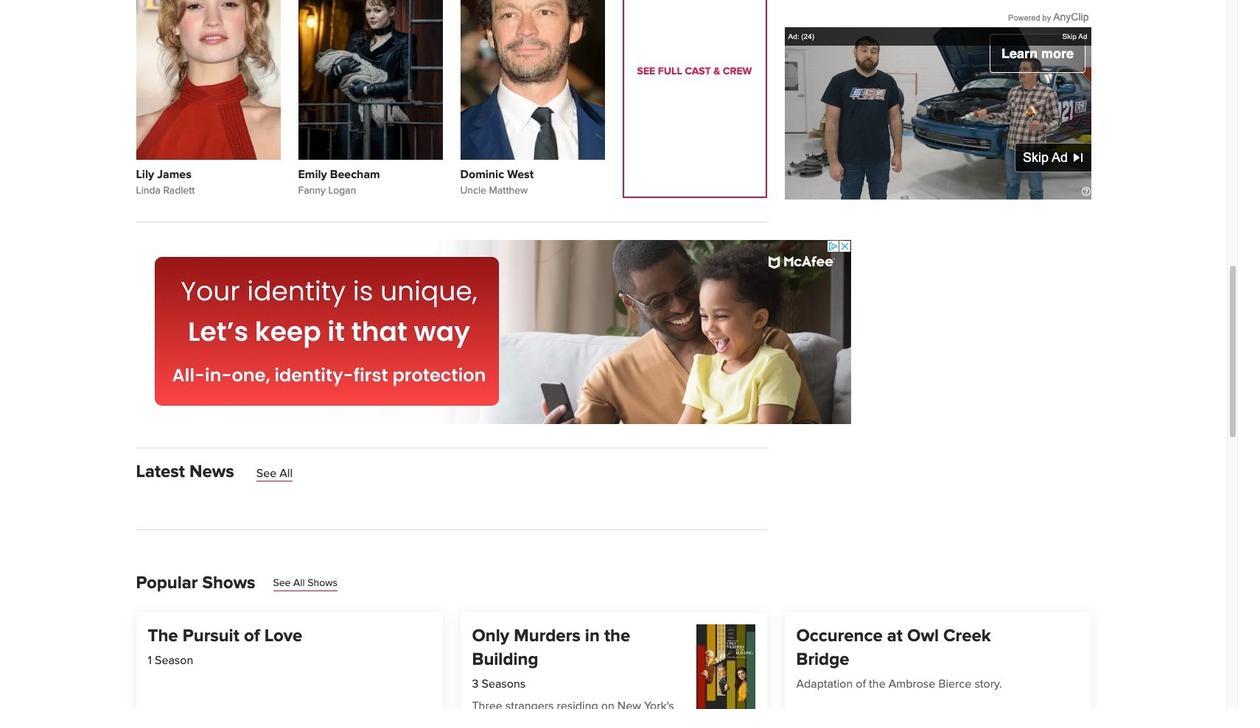 Task type: locate. For each thing, give the bounding box(es) containing it.
advertisement element
[[136, 240, 851, 425]]



Task type: vqa. For each thing, say whether or not it's contained in the screenshot.
Video Player region
yes



Task type: describe. For each thing, give the bounding box(es) containing it.
video player region
[[785, 27, 1091, 200]]



